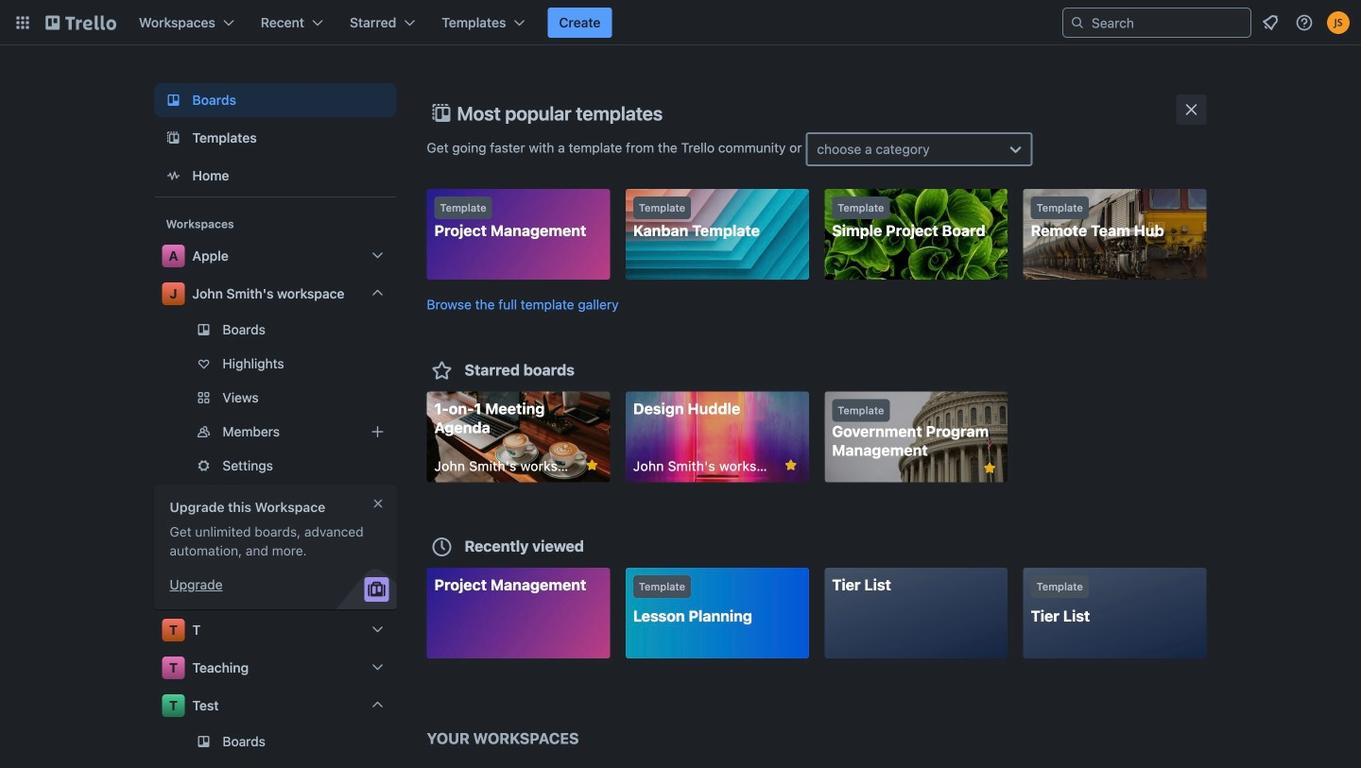 Task type: locate. For each thing, give the bounding box(es) containing it.
back to home image
[[45, 8, 116, 38]]

2 click to unstar this board. it will be removed from your starred list. image from the left
[[783, 457, 800, 474]]

0 horizontal spatial click to unstar this board. it will be removed from your starred list. image
[[584, 457, 601, 474]]

click to unstar this board. it will be removed from your starred list. image
[[584, 457, 601, 474], [783, 457, 800, 474]]

open information menu image
[[1295, 13, 1314, 32]]

primary element
[[0, 0, 1362, 45]]

1 horizontal spatial click to unstar this board. it will be removed from your starred list. image
[[783, 457, 800, 474]]

1 click to unstar this board. it will be removed from your starred list. image from the left
[[584, 457, 601, 474]]

john smith (johnsmith38824343) image
[[1328, 11, 1350, 34]]

board image
[[162, 89, 185, 112]]

template board image
[[162, 127, 185, 149]]

add image
[[366, 421, 389, 443]]



Task type: describe. For each thing, give the bounding box(es) containing it.
search image
[[1070, 15, 1085, 30]]

0 notifications image
[[1259, 11, 1282, 34]]

home image
[[162, 165, 185, 187]]

Search field
[[1085, 9, 1251, 36]]



Task type: vqa. For each thing, say whether or not it's contained in the screenshot.
primary element
yes



